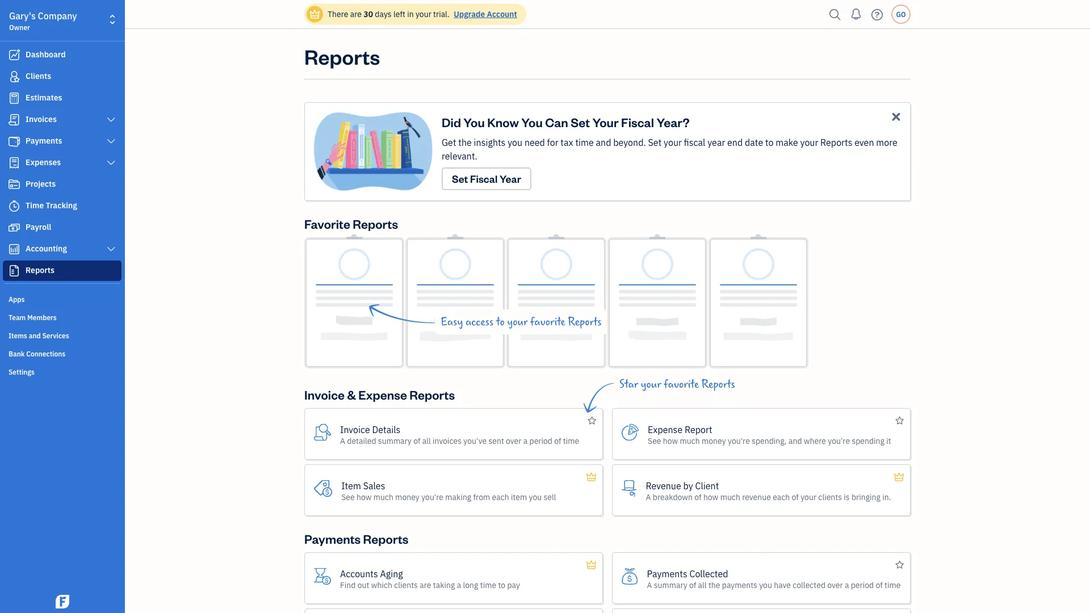 Task type: locate. For each thing, give the bounding box(es) containing it.
project image
[[7, 179, 21, 190]]

reports link
[[3, 261, 122, 281]]

1 horizontal spatial how
[[663, 436, 678, 446]]

0 vertical spatial money
[[702, 436, 726, 446]]

access
[[466, 316, 494, 328]]

0 horizontal spatial you
[[464, 114, 485, 130]]

2 horizontal spatial you're
[[828, 436, 850, 446]]

2 horizontal spatial a
[[845, 580, 849, 590]]

account
[[487, 9, 517, 19]]

how for expense
[[663, 436, 678, 446]]

1 vertical spatial and
[[29, 331, 41, 340]]

1 horizontal spatial all
[[698, 580, 707, 590]]

a
[[523, 436, 528, 446], [457, 580, 461, 590], [845, 580, 849, 590]]

insights
[[474, 137, 506, 148]]

and down your
[[596, 137, 611, 148]]

pay
[[507, 580, 520, 590]]

see inside item sales see how much money you're making from each item you sell
[[341, 492, 355, 502]]

update favorite status for expense report image
[[896, 414, 904, 428]]

to right date at top right
[[765, 137, 774, 148]]

0 vertical spatial to
[[765, 137, 774, 148]]

0 horizontal spatial and
[[29, 331, 41, 340]]

your
[[593, 114, 619, 130]]

1 horizontal spatial money
[[702, 436, 726, 446]]

payments for payments reports
[[304, 531, 361, 547]]

0 vertical spatial clients
[[818, 492, 842, 502]]

items and services
[[9, 331, 69, 340]]

time tracking
[[26, 200, 77, 211]]

you inside payments collected a summary of all the payments you have collected over a period of time
[[759, 580, 772, 590]]

the up relevant.
[[458, 137, 472, 148]]

chevron large down image down estimates link
[[106, 115, 116, 124]]

1 vertical spatial crown image
[[586, 470, 597, 484]]

1 vertical spatial over
[[828, 580, 843, 590]]

payments left collected
[[647, 568, 688, 580]]

1 vertical spatial a
[[646, 492, 651, 502]]

1 horizontal spatial period
[[851, 580, 874, 590]]

beyond.
[[613, 137, 646, 148]]

the left payments on the bottom of page
[[709, 580, 720, 590]]

1 vertical spatial clients
[[394, 580, 418, 590]]

see
[[648, 436, 661, 446], [341, 492, 355, 502]]

&
[[347, 386, 356, 403]]

0 vertical spatial expense
[[358, 386, 407, 403]]

1 vertical spatial period
[[851, 580, 874, 590]]

1 horizontal spatial see
[[648, 436, 661, 446]]

1 vertical spatial chevron large down image
[[106, 245, 116, 254]]

clients left is on the bottom of page
[[818, 492, 842, 502]]

team members link
[[3, 308, 122, 325]]

set right beyond.
[[648, 137, 662, 148]]

crown image for accounts aging
[[586, 558, 597, 572]]

tax
[[561, 137, 573, 148]]

2 vertical spatial you
[[759, 580, 772, 590]]

much inside the expense report see how much money you're spending, and where you're spending it
[[680, 436, 700, 446]]

0 vertical spatial chevron large down image
[[106, 137, 116, 146]]

your down year? on the top of page
[[664, 137, 682, 148]]

which
[[371, 580, 392, 590]]

main element
[[0, 0, 153, 613]]

there are 30 days left in your trial. upgrade account
[[328, 9, 517, 19]]

1 vertical spatial fiscal
[[470, 172, 498, 185]]

fiscal up beyond.
[[621, 114, 654, 130]]

are left 30
[[350, 9, 362, 19]]

1 vertical spatial you
[[529, 492, 542, 502]]

invoice inside the invoice details a detailed summary of all invoices you've sent over a period of time
[[340, 424, 370, 436]]

chevron large down image down payroll "link"
[[106, 245, 116, 254]]

chevron large down image inside payments link
[[106, 137, 116, 146]]

aging
[[380, 568, 403, 580]]

is
[[844, 492, 850, 502]]

2 each from the left
[[773, 492, 790, 502]]

sales
[[363, 480, 385, 492]]

and left where
[[789, 436, 802, 446]]

chevron large down image for expenses
[[106, 158, 116, 168]]

have
[[774, 580, 791, 590]]

payments up accounts
[[304, 531, 361, 547]]

chevron large down image inside invoices "link"
[[106, 115, 116, 124]]

0 vertical spatial payments
[[26, 135, 62, 146]]

0 horizontal spatial set
[[452, 172, 468, 185]]

money right sales
[[395, 492, 420, 502]]

1 horizontal spatial over
[[828, 580, 843, 590]]

payments up "expenses"
[[26, 135, 62, 146]]

set
[[571, 114, 590, 130], [648, 137, 662, 148], [452, 172, 468, 185]]

go button
[[892, 5, 911, 24]]

0 vertical spatial period
[[530, 436, 552, 446]]

0 horizontal spatial fiscal
[[470, 172, 498, 185]]

much up by
[[680, 436, 700, 446]]

to right access
[[496, 316, 505, 328]]

how left report
[[663, 436, 678, 446]]

you're left the making at left bottom
[[421, 492, 444, 502]]

0 vertical spatial fiscal
[[621, 114, 654, 130]]

how right by
[[704, 492, 719, 502]]

set fiscal year
[[452, 172, 521, 185]]

how
[[663, 436, 678, 446], [357, 492, 372, 502], [704, 492, 719, 502]]

estimate image
[[7, 93, 21, 104]]

1 horizontal spatial expense
[[648, 424, 683, 436]]

summary inside payments collected a summary of all the payments you have collected over a period of time
[[654, 580, 688, 590]]

your inside revenue by client a breakdown of how much revenue each of your clients is bringing in.
[[801, 492, 817, 502]]

0 horizontal spatial period
[[530, 436, 552, 446]]

0 vertical spatial and
[[596, 137, 611, 148]]

your left is on the bottom of page
[[801, 492, 817, 502]]

taking
[[433, 580, 455, 590]]

2 vertical spatial set
[[452, 172, 468, 185]]

summary
[[378, 436, 412, 446], [654, 580, 688, 590]]

chevron large down image
[[106, 137, 116, 146], [106, 158, 116, 168]]

items
[[9, 331, 27, 340]]

2 horizontal spatial payments
[[647, 568, 688, 580]]

invoice details a detailed summary of all invoices you've sent over a period of time
[[340, 424, 579, 446]]

search image
[[826, 6, 844, 23]]

payments inside payments link
[[26, 135, 62, 146]]

0 horizontal spatial favorite
[[530, 316, 566, 328]]

1 horizontal spatial you're
[[728, 436, 750, 446]]

0 vertical spatial invoice
[[304, 386, 345, 403]]

you're right where
[[828, 436, 850, 446]]

chevron large down image inside expenses link
[[106, 158, 116, 168]]

clients link
[[3, 66, 122, 87]]

2 horizontal spatial you
[[759, 580, 772, 590]]

0 horizontal spatial expense
[[358, 386, 407, 403]]

team
[[9, 313, 26, 322]]

you up need on the top left of the page
[[521, 114, 543, 130]]

and inside get the insights you need for tax time and beyond. set your fiscal year end date to make your reports even more relevant.
[[596, 137, 611, 148]]

1 horizontal spatial the
[[709, 580, 720, 590]]

over right collected
[[828, 580, 843, 590]]

and for insights
[[596, 137, 611, 148]]

expense left report
[[648, 424, 683, 436]]

all inside the invoice details a detailed summary of all invoices you've sent over a period of time
[[422, 436, 431, 446]]

set down relevant.
[[452, 172, 468, 185]]

0 horizontal spatial the
[[458, 137, 472, 148]]

0 vertical spatial are
[[350, 9, 362, 19]]

see left report
[[648, 436, 661, 446]]

revenue by client a breakdown of how much revenue each of your clients is bringing in.
[[646, 480, 891, 502]]

where
[[804, 436, 826, 446]]

0 horizontal spatial clients
[[394, 580, 418, 590]]

1 horizontal spatial favorite
[[664, 378, 699, 391]]

period right collected
[[851, 580, 874, 590]]

apps
[[9, 295, 25, 304]]

payments for payments
[[26, 135, 62, 146]]

0 vertical spatial summary
[[378, 436, 412, 446]]

detailed
[[347, 436, 376, 446]]

each inside item sales see how much money you're making from each item you sell
[[492, 492, 509, 502]]

how inside the expense report see how much money you're spending, and where you're spending it
[[663, 436, 678, 446]]

to left pay
[[498, 580, 505, 590]]

0 vertical spatial you
[[508, 137, 523, 148]]

you're inside item sales see how much money you're making from each item you sell
[[421, 492, 444, 502]]

1 vertical spatial expense
[[648, 424, 683, 436]]

1 each from the left
[[492, 492, 509, 502]]

how inside item sales see how much money you're making from each item you sell
[[357, 492, 372, 502]]

freshbooks image
[[53, 595, 72, 609]]

breakdown
[[653, 492, 693, 502]]

1 horizontal spatial a
[[523, 436, 528, 446]]

0 horizontal spatial all
[[422, 436, 431, 446]]

chevron large down image up projects link
[[106, 158, 116, 168]]

you left need on the top left of the page
[[508, 137, 523, 148]]

1 vertical spatial favorite
[[664, 378, 699, 391]]

money up client
[[702, 436, 726, 446]]

a inside payments collected a summary of all the payments you have collected over a period of time
[[647, 580, 652, 590]]

each inside revenue by client a breakdown of how much revenue each of your clients is bringing in.
[[773, 492, 790, 502]]

0 horizontal spatial how
[[357, 492, 372, 502]]

30
[[364, 9, 373, 19]]

your right star
[[641, 378, 661, 391]]

expense inside the expense report see how much money you're spending, and where you're spending it
[[648, 424, 683, 436]]

fiscal
[[684, 137, 706, 148]]

1 vertical spatial chevron large down image
[[106, 158, 116, 168]]

1 horizontal spatial summary
[[654, 580, 688, 590]]

0 vertical spatial chevron large down image
[[106, 115, 116, 124]]

expense
[[358, 386, 407, 403], [648, 424, 683, 436]]

favorite inside star your favorite reports invoice & expense reports
[[664, 378, 699, 391]]

payments inside payments collected a summary of all the payments you have collected over a period of time
[[647, 568, 688, 580]]

summary right detailed
[[378, 436, 412, 446]]

a left long
[[457, 580, 461, 590]]

by
[[683, 480, 693, 492]]

period
[[530, 436, 552, 446], [851, 580, 874, 590]]

chevron large down image for accounting
[[106, 245, 116, 254]]

your right in
[[416, 9, 431, 19]]

time
[[575, 137, 594, 148], [563, 436, 579, 446], [480, 580, 496, 590], [885, 580, 901, 590]]

1 horizontal spatial payments
[[304, 531, 361, 547]]

0 vertical spatial the
[[458, 137, 472, 148]]

payments reports
[[304, 531, 409, 547]]

expense right &
[[358, 386, 407, 403]]

over
[[506, 436, 522, 446], [828, 580, 843, 590]]

a
[[340, 436, 345, 446], [646, 492, 651, 502], [647, 580, 652, 590]]

favorite
[[530, 316, 566, 328], [664, 378, 699, 391]]

you're
[[728, 436, 750, 446], [828, 436, 850, 446], [421, 492, 444, 502]]

you're left spending,
[[728, 436, 750, 446]]

0 vertical spatial see
[[648, 436, 661, 446]]

1 horizontal spatial set
[[571, 114, 590, 130]]

1 horizontal spatial clients
[[818, 492, 842, 502]]

0 horizontal spatial payments
[[26, 135, 62, 146]]

and right items
[[29, 331, 41, 340]]

much right client
[[720, 492, 740, 502]]

1 vertical spatial see
[[341, 492, 355, 502]]

1 horizontal spatial each
[[773, 492, 790, 502]]

each right revenue
[[773, 492, 790, 502]]

chart image
[[7, 244, 21, 255]]

date
[[745, 137, 763, 148]]

and for see
[[789, 436, 802, 446]]

1 vertical spatial summary
[[654, 580, 688, 590]]

summary left collected
[[654, 580, 688, 590]]

0 vertical spatial over
[[506, 436, 522, 446]]

each
[[492, 492, 509, 502], [773, 492, 790, 502]]

to inside get the insights you need for tax time and beyond. set your fiscal year end date to make your reports even more relevant.
[[765, 137, 774, 148]]

payments
[[26, 135, 62, 146], [304, 531, 361, 547], [647, 568, 688, 580]]

1 vertical spatial invoice
[[340, 424, 370, 436]]

money inside item sales see how much money you're making from each item you sell
[[395, 492, 420, 502]]

payment image
[[7, 136, 21, 147]]

2 vertical spatial to
[[498, 580, 505, 590]]

each for item sales
[[492, 492, 509, 502]]

a inside accounts aging find out which clients are taking a long time to pay
[[457, 580, 461, 590]]

members
[[27, 313, 57, 322]]

2 horizontal spatial much
[[720, 492, 740, 502]]

and inside the expense report see how much money you're spending, and where you're spending it
[[789, 436, 802, 446]]

you right did at the left of page
[[464, 114, 485, 130]]

period right sent
[[530, 436, 552, 446]]

0 horizontal spatial over
[[506, 436, 522, 446]]

0 horizontal spatial money
[[395, 492, 420, 502]]

invoice left &
[[304, 386, 345, 403]]

chevron large down image up expenses link
[[106, 137, 116, 146]]

money image
[[7, 222, 21, 233]]

1 horizontal spatial and
[[596, 137, 611, 148]]

1 vertical spatial the
[[709, 580, 720, 590]]

2 vertical spatial crown image
[[586, 558, 597, 572]]

1 vertical spatial all
[[698, 580, 707, 590]]

the
[[458, 137, 472, 148], [709, 580, 720, 590]]

days
[[375, 9, 392, 19]]

2 horizontal spatial how
[[704, 492, 719, 502]]

out
[[358, 580, 369, 590]]

1 horizontal spatial you
[[521, 114, 543, 130]]

timer image
[[7, 200, 21, 212]]

see inside the expense report see how much money you're spending, and where you're spending it
[[648, 436, 661, 446]]

0 horizontal spatial each
[[492, 492, 509, 502]]

money inside the expense report see how much money you're spending, and where you're spending it
[[702, 436, 726, 446]]

set inside button
[[452, 172, 468, 185]]

update favorite status for invoice details image
[[588, 414, 596, 428]]

chevron large down image inside accounting link
[[106, 245, 116, 254]]

much inside item sales see how much money you're making from each item you sell
[[374, 492, 393, 502]]

money for report
[[702, 436, 726, 446]]

1 horizontal spatial you
[[529, 492, 542, 502]]

clients inside revenue by client a breakdown of how much revenue each of your clients is bringing in.
[[818, 492, 842, 502]]

1 horizontal spatial fiscal
[[621, 114, 654, 130]]

clients right "which"
[[394, 580, 418, 590]]

0 vertical spatial all
[[422, 436, 431, 446]]

you left sell
[[529, 492, 542, 502]]

invoice left details
[[340, 424, 370, 436]]

reports inside get the insights you need for tax time and beyond. set your fiscal year end date to make your reports even more relevant.
[[821, 137, 853, 148]]

1 horizontal spatial much
[[680, 436, 700, 446]]

much right item
[[374, 492, 393, 502]]

period inside the invoice details a detailed summary of all invoices you've sent over a period of time
[[530, 436, 552, 446]]

bank connections
[[9, 349, 65, 358]]

summary inside the invoice details a detailed summary of all invoices you've sent over a period of time
[[378, 436, 412, 446]]

how up payments reports
[[357, 492, 372, 502]]

a right collected
[[845, 580, 849, 590]]

gary's company owner
[[9, 10, 77, 32]]

1 vertical spatial are
[[420, 580, 431, 590]]

time inside accounts aging find out which clients are taking a long time to pay
[[480, 580, 496, 590]]

all left invoices
[[422, 436, 431, 446]]

a right sent
[[523, 436, 528, 446]]

0 horizontal spatial see
[[341, 492, 355, 502]]

1 horizontal spatial are
[[420, 580, 431, 590]]

2 vertical spatial a
[[647, 580, 652, 590]]

are left taking
[[420, 580, 431, 590]]

2 vertical spatial payments
[[647, 568, 688, 580]]

notifications image
[[847, 3, 865, 26]]

easy access to your favorite reports
[[441, 316, 602, 328]]

invoices
[[433, 436, 462, 446]]

a inside the invoice details a detailed summary of all invoices you've sent over a period of time
[[340, 436, 345, 446]]

time
[[26, 200, 44, 211]]

see left sales
[[341, 492, 355, 502]]

0 horizontal spatial you
[[508, 137, 523, 148]]

each left item
[[492, 492, 509, 502]]

1 chevron large down image from the top
[[106, 115, 116, 124]]

you left have
[[759, 580, 772, 590]]

you're for report
[[728, 436, 750, 446]]

2 horizontal spatial set
[[648, 137, 662, 148]]

you inside item sales see how much money you're making from each item you sell
[[529, 492, 542, 502]]

set inside get the insights you need for tax time and beyond. set your fiscal year end date to make your reports even more relevant.
[[648, 137, 662, 148]]

you
[[508, 137, 523, 148], [529, 492, 542, 502], [759, 580, 772, 590]]

1 you from the left
[[464, 114, 485, 130]]

2 chevron large down image from the top
[[106, 158, 116, 168]]

chevron large down image
[[106, 115, 116, 124], [106, 245, 116, 254]]

the inside get the insights you need for tax time and beyond. set your fiscal year end date to make your reports even more relevant.
[[458, 137, 472, 148]]

over right sent
[[506, 436, 522, 446]]

0 horizontal spatial you're
[[421, 492, 444, 502]]

you've
[[464, 436, 487, 446]]

all left payments on the bottom of page
[[698, 580, 707, 590]]

0 horizontal spatial much
[[374, 492, 393, 502]]

0 horizontal spatial a
[[457, 580, 461, 590]]

2 horizontal spatial and
[[789, 436, 802, 446]]

1 vertical spatial payments
[[304, 531, 361, 547]]

all
[[422, 436, 431, 446], [698, 580, 707, 590]]

set right can
[[571, 114, 590, 130]]

how inside revenue by client a breakdown of how much revenue each of your clients is bringing in.
[[704, 492, 719, 502]]

for
[[547, 137, 559, 148]]

1 vertical spatial money
[[395, 492, 420, 502]]

fiscal left year
[[470, 172, 498, 185]]

2 chevron large down image from the top
[[106, 245, 116, 254]]

crown image
[[309, 8, 321, 20], [586, 470, 597, 484], [586, 558, 597, 572]]

know
[[487, 114, 519, 130]]

0 vertical spatial a
[[340, 436, 345, 446]]

clients inside accounts aging find out which clients are taking a long time to pay
[[394, 580, 418, 590]]

0 horizontal spatial summary
[[378, 436, 412, 446]]

1 chevron large down image from the top
[[106, 137, 116, 146]]



Task type: describe. For each thing, give the bounding box(es) containing it.
fiscal inside button
[[470, 172, 498, 185]]

invoices link
[[3, 110, 122, 130]]

payments collected a summary of all the payments you have collected over a period of time
[[647, 568, 901, 590]]

each for revenue by client
[[773, 492, 790, 502]]

more
[[876, 137, 898, 148]]

items and services link
[[3, 327, 122, 344]]

0 vertical spatial crown image
[[309, 8, 321, 20]]

upgrade account link
[[452, 9, 517, 19]]

over inside the invoice details a detailed summary of all invoices you've sent over a period of time
[[506, 436, 522, 446]]

all inside payments collected a summary of all the payments you have collected over a period of time
[[698, 580, 707, 590]]

much inside revenue by client a breakdown of how much revenue each of your clients is bringing in.
[[720, 492, 740, 502]]

projects link
[[3, 174, 122, 195]]

0 vertical spatial favorite
[[530, 316, 566, 328]]

the inside payments collected a summary of all the payments you have collected over a period of time
[[709, 580, 720, 590]]

dashboard image
[[7, 49, 21, 61]]

and inside main element
[[29, 331, 41, 340]]

year
[[500, 172, 521, 185]]

apps link
[[3, 290, 122, 307]]

estimates link
[[3, 88, 122, 108]]

crown image for item sales
[[586, 470, 597, 484]]

left
[[393, 9, 405, 19]]

much for sales
[[374, 492, 393, 502]]

company
[[38, 10, 77, 22]]

your right make
[[800, 137, 818, 148]]

can
[[545, 114, 568, 130]]

find
[[340, 580, 356, 590]]

time inside payments collected a summary of all the payments you have collected over a period of time
[[885, 580, 901, 590]]

invoices
[[26, 114, 57, 124]]

see for expense report
[[648, 436, 661, 446]]

close image
[[890, 110, 903, 123]]

client image
[[7, 71, 21, 82]]

in
[[407, 9, 414, 19]]

make
[[776, 137, 798, 148]]

item sales see how much money you're making from each item you sell
[[341, 480, 556, 502]]

how for item
[[357, 492, 372, 502]]

your right access
[[507, 316, 528, 328]]

0 horizontal spatial are
[[350, 9, 362, 19]]

settings
[[9, 367, 35, 376]]

to inside accounts aging find out which clients are taking a long time to pay
[[498, 580, 505, 590]]

upgrade
[[454, 9, 485, 19]]

expenses link
[[3, 153, 122, 173]]

get the insights you need for tax time and beyond. set your fiscal year end date to make your reports even more relevant.
[[442, 137, 898, 162]]

see for item sales
[[341, 492, 355, 502]]

invoice image
[[7, 114, 21, 125]]

time inside the invoice details a detailed summary of all invoices you've sent over a period of time
[[563, 436, 579, 446]]

expense inside star your favorite reports invoice & expense reports
[[358, 386, 407, 403]]

revenue
[[742, 492, 771, 502]]

payments for payments collected a summary of all the payments you have collected over a period of time
[[647, 568, 688, 580]]

report image
[[7, 265, 21, 277]]

set fiscal year button
[[442, 168, 531, 190]]

period inside payments collected a summary of all the payments you have collected over a period of time
[[851, 580, 874, 590]]

much for report
[[680, 436, 700, 446]]

expense report see how much money you're spending, and where you're spending it
[[648, 424, 891, 446]]

invoice inside star your favorite reports invoice & expense reports
[[304, 386, 345, 403]]

trial.
[[433, 9, 450, 19]]

year?
[[657, 114, 690, 130]]

accounting
[[26, 243, 67, 254]]

tracking
[[46, 200, 77, 211]]

1 vertical spatial to
[[496, 316, 505, 328]]

bank connections link
[[3, 345, 122, 362]]

did you know you can set your fiscal year?
[[442, 114, 690, 130]]

bank
[[9, 349, 25, 358]]

settings link
[[3, 363, 122, 380]]

even
[[855, 137, 874, 148]]

payroll link
[[3, 217, 122, 238]]

update favorite status for payments collected image
[[896, 558, 904, 572]]

need
[[525, 137, 545, 148]]

a inside revenue by client a breakdown of how much revenue each of your clients is bringing in.
[[646, 492, 651, 502]]

owner
[[9, 23, 30, 32]]

accounts
[[340, 568, 378, 580]]

payments link
[[3, 131, 122, 152]]

you're for sales
[[421, 492, 444, 502]]

time inside get the insights you need for tax time and beyond. set your fiscal year end date to make your reports even more relevant.
[[575, 137, 594, 148]]

go
[[896, 10, 906, 19]]

year
[[708, 137, 725, 148]]

services
[[42, 331, 69, 340]]

a inside payments collected a summary of all the payments you have collected over a period of time
[[845, 580, 849, 590]]

making
[[445, 492, 471, 502]]

in.
[[883, 492, 891, 502]]

accounting link
[[3, 239, 122, 260]]

expense image
[[7, 157, 21, 169]]

from
[[473, 492, 490, 502]]

chevron large down image for payments
[[106, 137, 116, 146]]

crown image
[[893, 470, 905, 484]]

chevron large down image for invoices
[[106, 115, 116, 124]]

you inside get the insights you need for tax time and beyond. set your fiscal year end date to make your reports even more relevant.
[[508, 137, 523, 148]]

money for sales
[[395, 492, 420, 502]]

go to help image
[[868, 6, 886, 23]]

get
[[442, 137, 456, 148]]

0 vertical spatial set
[[571, 114, 590, 130]]

bringing
[[852, 492, 881, 502]]

clients
[[26, 71, 51, 81]]

team members
[[9, 313, 57, 322]]

client
[[695, 480, 719, 492]]

sent
[[489, 436, 504, 446]]

dashboard
[[26, 49, 66, 60]]

report
[[685, 424, 712, 436]]

item
[[511, 492, 527, 502]]

2 you from the left
[[521, 114, 543, 130]]

favorite reports
[[304, 216, 398, 232]]

item
[[341, 480, 361, 492]]

spending
[[852, 436, 885, 446]]

a for payments collected
[[647, 580, 652, 590]]

estimates
[[26, 92, 62, 103]]

did
[[442, 114, 461, 130]]

are inside accounts aging find out which clients are taking a long time to pay
[[420, 580, 431, 590]]

a for invoice details
[[340, 436, 345, 446]]

did you know you can set your fiscal year? image
[[314, 112, 442, 191]]

relevant.
[[442, 150, 478, 162]]

revenue
[[646, 480, 681, 492]]

a inside the invoice details a detailed summary of all invoices you've sent over a period of time
[[523, 436, 528, 446]]

sell
[[544, 492, 556, 502]]

your inside star your favorite reports invoice & expense reports
[[641, 378, 661, 391]]

expenses
[[26, 157, 61, 168]]

connections
[[26, 349, 65, 358]]

reports inside main element
[[26, 265, 54, 275]]

dashboard link
[[3, 45, 122, 65]]

easy
[[441, 316, 463, 328]]

it
[[887, 436, 891, 446]]

over inside payments collected a summary of all the payments you have collected over a period of time
[[828, 580, 843, 590]]

details
[[372, 424, 401, 436]]



Task type: vqa. For each thing, say whether or not it's contained in the screenshot.
the Month "link"
no



